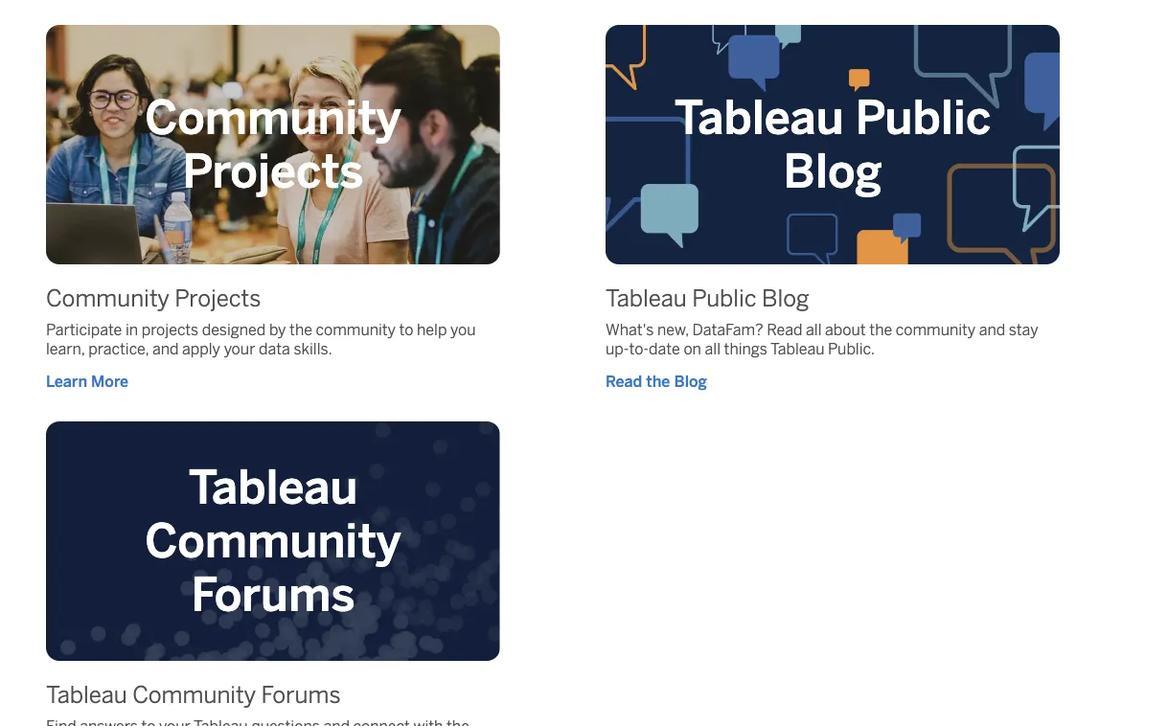 Task type: locate. For each thing, give the bounding box(es) containing it.
and inside community projects participate in projects designed by the community to help you learn, practice, and apply your data skills.
[[152, 340, 179, 358]]

projects for community projects
[[183, 144, 364, 199]]

community projects
[[145, 90, 401, 199]]

0 horizontal spatial the
[[289, 320, 312, 339]]

0 horizontal spatial community
[[316, 320, 396, 339]]

tableau inside the 'tableau public blog'
[[674, 90, 844, 146]]

community projects link
[[46, 25, 500, 264], [46, 285, 261, 312]]

1 vertical spatial tableau public blog link
[[606, 285, 809, 312]]

by
[[269, 320, 286, 339]]

the
[[289, 320, 312, 339], [869, 320, 892, 339], [646, 372, 670, 390]]

tableau public blog
[[674, 90, 991, 199]]

forums
[[191, 567, 355, 623], [261, 682, 341, 709]]

0 vertical spatial projects
[[183, 144, 364, 199]]

1 vertical spatial projects
[[175, 285, 261, 312]]

community projects participate in projects designed by the community to help you learn, practice, and apply your data skills.
[[46, 285, 476, 358]]

0 vertical spatial read
[[767, 320, 802, 339]]

blog
[[783, 144, 882, 199], [762, 285, 809, 312], [674, 372, 707, 390]]

data
[[259, 340, 290, 358]]

tableau community forums link
[[46, 421, 500, 661], [46, 682, 341, 709]]

public for tableau public blog what's new, datafam? read all about the community and stay up-to-date on all things tableau public.
[[692, 285, 757, 312]]

blog inside the 'tableau public blog'
[[783, 144, 882, 199]]

tableau
[[674, 90, 844, 146], [606, 285, 687, 312], [770, 340, 825, 358], [188, 460, 358, 515], [46, 682, 127, 709]]

projects inside community projects
[[183, 144, 364, 199]]

learn more
[[46, 372, 128, 390]]

read the blog
[[606, 372, 707, 390]]

community up skills.
[[316, 320, 396, 339]]

1 vertical spatial community projects link
[[46, 285, 261, 312]]

read inside tableau public blog what's new, datafam? read all about the community and stay up-to-date on all things tableau public.
[[767, 320, 802, 339]]

0 vertical spatial blog
[[783, 144, 882, 199]]

blog inside tableau public blog what's new, datafam? read all about the community and stay up-to-date on all things tableau public.
[[762, 285, 809, 312]]

0 vertical spatial forums
[[191, 567, 355, 623]]

1 horizontal spatial all
[[806, 320, 822, 339]]

1 horizontal spatial read
[[767, 320, 802, 339]]

0 vertical spatial and
[[979, 320, 1005, 339]]

0 horizontal spatial all
[[705, 340, 721, 358]]

1 tableau public blog link from the top
[[606, 25, 1060, 264]]

read
[[767, 320, 802, 339], [606, 372, 642, 390]]

the up public.
[[869, 320, 892, 339]]

community left stay
[[896, 320, 976, 339]]

public
[[855, 90, 991, 146], [692, 285, 757, 312]]

blog inside "link"
[[674, 372, 707, 390]]

tableau public blog link
[[606, 25, 1060, 264], [606, 285, 809, 312]]

2 community from the left
[[896, 320, 976, 339]]

projects inside community projects participate in projects designed by the community to help you learn, practice, and apply your data skills.
[[175, 285, 261, 312]]

1 horizontal spatial the
[[646, 372, 670, 390]]

and left stay
[[979, 320, 1005, 339]]

1 vertical spatial read
[[606, 372, 642, 390]]

datafam?
[[692, 320, 763, 339]]

all
[[806, 320, 822, 339], [705, 340, 721, 358]]

about
[[825, 320, 866, 339]]

public inside tableau public blog what's new, datafam? read all about the community and stay up-to-date on all things tableau public.
[[692, 285, 757, 312]]

and inside tableau public blog what's new, datafam? read all about the community and stay up-to-date on all things tableau public.
[[979, 320, 1005, 339]]

1 vertical spatial blog
[[762, 285, 809, 312]]

stay
[[1009, 320, 1038, 339]]

2 tableau community forums link from the top
[[46, 682, 341, 709]]

all right on
[[705, 340, 721, 358]]

designed
[[202, 320, 266, 339]]

2 horizontal spatial the
[[869, 320, 892, 339]]

1 vertical spatial tableau community forums
[[46, 682, 341, 709]]

1 horizontal spatial public
[[855, 90, 991, 146]]

and down projects
[[152, 340, 179, 358]]

read up things
[[767, 320, 802, 339]]

0 vertical spatial community projects link
[[46, 25, 500, 264]]

the down date
[[646, 372, 670, 390]]

1 horizontal spatial and
[[979, 320, 1005, 339]]

the up skills.
[[289, 320, 312, 339]]

community inside community projects participate in projects designed by the community to help you learn, practice, and apply your data skills.
[[316, 320, 396, 339]]

projects
[[183, 144, 364, 199], [175, 285, 261, 312]]

tableau community forums
[[145, 460, 401, 623], [46, 682, 341, 709]]

skills.
[[294, 340, 332, 358]]

blog for tableau public blog
[[783, 144, 882, 199]]

1 horizontal spatial community
[[896, 320, 976, 339]]

public inside the 'tableau public blog'
[[855, 90, 991, 146]]

forums inside tableau community forums
[[191, 567, 355, 623]]

on
[[684, 340, 701, 358]]

1 vertical spatial public
[[692, 285, 757, 312]]

1 vertical spatial forums
[[261, 682, 341, 709]]

community
[[316, 320, 396, 339], [896, 320, 976, 339]]

0 horizontal spatial public
[[692, 285, 757, 312]]

2 vertical spatial blog
[[674, 372, 707, 390]]

0 vertical spatial tableau public blog link
[[606, 25, 1060, 264]]

to
[[399, 320, 413, 339]]

read down up-
[[606, 372, 642, 390]]

0 horizontal spatial and
[[152, 340, 179, 358]]

all left 'about'
[[806, 320, 822, 339]]

new,
[[657, 320, 689, 339]]

up-
[[606, 340, 629, 358]]

0 vertical spatial public
[[855, 90, 991, 146]]

public for tableau public blog
[[855, 90, 991, 146]]

learn
[[46, 372, 87, 390]]

1 vertical spatial all
[[705, 340, 721, 358]]

the inside community projects participate in projects designed by the community to help you learn, practice, and apply your data skills.
[[289, 320, 312, 339]]

0 vertical spatial all
[[806, 320, 822, 339]]

0 vertical spatial tableau community forums link
[[46, 421, 500, 661]]

community
[[145, 90, 401, 146], [46, 285, 170, 312], [145, 513, 401, 569], [132, 682, 256, 709]]

and
[[979, 320, 1005, 339], [152, 340, 179, 358]]

what's new, datafam? read all about the community and stay up-to-date on all things tableau public. image
[[606, 25, 1060, 264]]

1 vertical spatial and
[[152, 340, 179, 358]]

1 community from the left
[[316, 320, 396, 339]]

your
[[224, 340, 255, 358]]

0 horizontal spatial read
[[606, 372, 642, 390]]

1 vertical spatial tableau community forums link
[[46, 682, 341, 709]]

blog for read the blog
[[674, 372, 707, 390]]



Task type: vqa. For each thing, say whether or not it's contained in the screenshot.
topmost the "Public"
yes



Task type: describe. For each thing, give the bounding box(es) containing it.
projects
[[142, 320, 199, 339]]

practice,
[[88, 340, 149, 358]]

community inside tableau public blog what's new, datafam? read all about the community and stay up-to-date on all things tableau public.
[[896, 320, 976, 339]]

to-
[[629, 340, 649, 358]]

help
[[417, 320, 447, 339]]

2 community projects link from the top
[[46, 285, 261, 312]]

more
[[91, 372, 128, 390]]

participate
[[46, 320, 122, 339]]

learn,
[[46, 340, 85, 358]]

1 tableau community forums link from the top
[[46, 421, 500, 661]]

blog for tableau public blog what's new, datafam? read all about the community and stay up-to-date on all things tableau public.
[[762, 285, 809, 312]]

projects for community projects participate in projects designed by the community to help you learn, practice, and apply your data skills.
[[175, 285, 261, 312]]

read inside "link"
[[606, 372, 642, 390]]

in
[[125, 320, 138, 339]]

the inside "link"
[[646, 372, 670, 390]]

date
[[649, 340, 680, 358]]

tableau inside tableau community forums
[[188, 460, 358, 515]]

things
[[724, 340, 767, 358]]

public.
[[828, 340, 875, 358]]

read the blog link
[[606, 370, 1060, 393]]

participate in projects designed by the community to help you learn, practice, and apply your data skills. image
[[46, 25, 500, 264]]

tableau public blog what's new, datafam? read all about the community and stay up-to-date on all things tableau public.
[[606, 285, 1038, 358]]

find answers to your tableau questions and connect with the community to learn and collaborate with others. image
[[46, 421, 500, 661]]

community inside community projects participate in projects designed by the community to help you learn, practice, and apply your data skills.
[[46, 285, 170, 312]]

you
[[450, 320, 476, 339]]

learn more link
[[46, 370, 500, 393]]

1 community projects link from the top
[[46, 25, 500, 264]]

what's
[[606, 320, 654, 339]]

apply
[[182, 340, 220, 358]]

2 tableau public blog link from the top
[[606, 285, 809, 312]]

the inside tableau public blog what's new, datafam? read all about the community and stay up-to-date on all things tableau public.
[[869, 320, 892, 339]]

0 vertical spatial tableau community forums
[[145, 460, 401, 623]]



